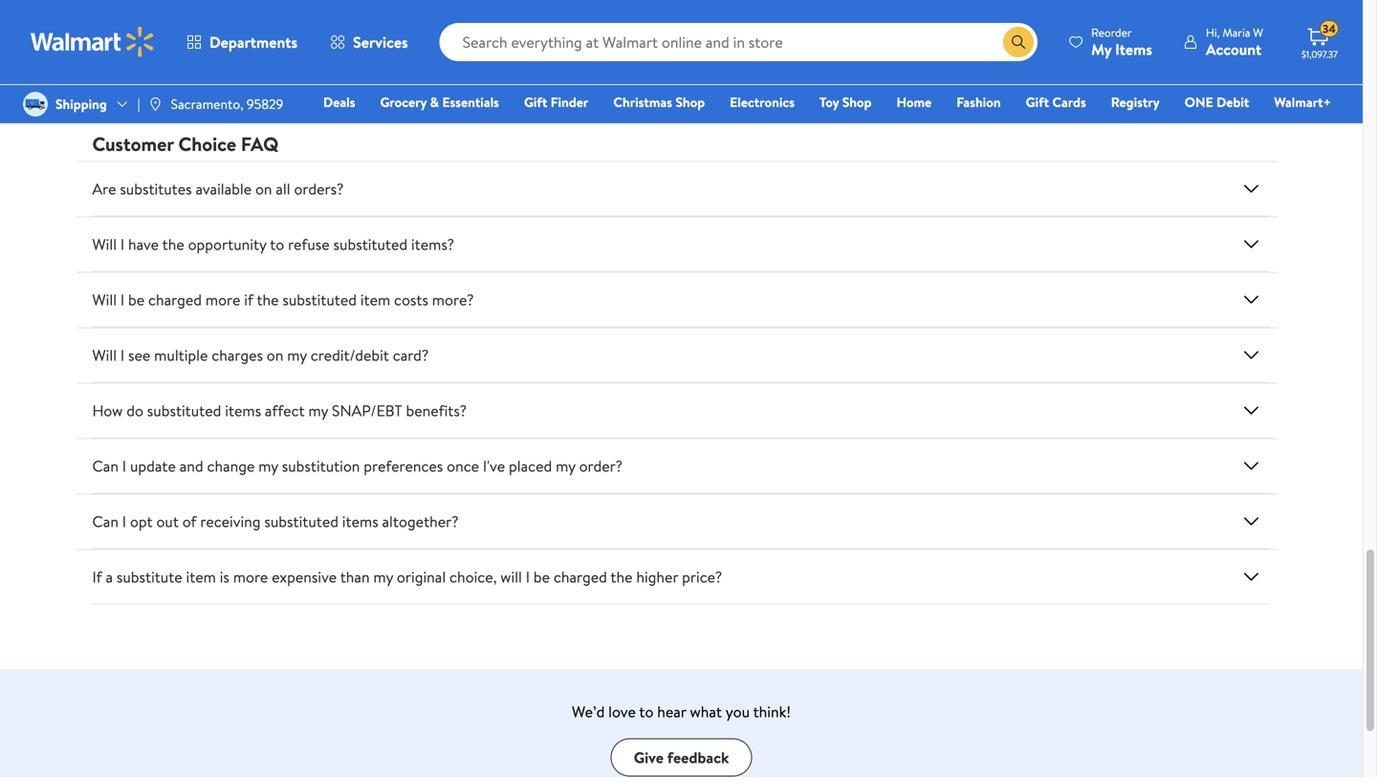 Task type: locate. For each thing, give the bounding box(es) containing it.
christmas shop link
[[605, 92, 714, 112]]

gift inside gift finder link
[[524, 93, 547, 111]]

affect
[[265, 400, 305, 421]]

substitutes
[[120, 178, 192, 199]]

toy shop link
[[811, 92, 880, 112]]

&
[[680, 23, 690, 44], [430, 93, 439, 111]]

i for update
[[122, 456, 126, 477]]

0 horizontal spatial items
[[225, 400, 261, 421]]

1 horizontal spatial a
[[635, 23, 643, 44]]

1 vertical spatial on
[[267, 345, 283, 366]]

1 shop from the left
[[676, 93, 705, 111]]

benefits?
[[406, 400, 467, 421]]

deals link
[[315, 92, 364, 112]]

2 can from the top
[[92, 511, 119, 532]]

faq
[[241, 131, 279, 157]]

shop for toy shop
[[842, 93, 872, 111]]

grocery & essentials link
[[372, 92, 508, 112]]

will
[[500, 567, 522, 588]]

items left affect
[[225, 400, 261, 421]]

0 horizontal spatial the
[[162, 234, 184, 255]]

hi, maria w account
[[1206, 24, 1263, 60]]

reorder
[[1091, 24, 1132, 41]]

item left costs
[[360, 289, 390, 310]]

can for can i opt out of receiving substituted items altogether?
[[92, 511, 119, 532]]

|
[[138, 95, 140, 113]]

1 vertical spatial can
[[92, 511, 119, 532]]

be right will
[[534, 567, 550, 588]]

will i have the opportunity to refuse substituted items? image
[[1240, 233, 1263, 256]]

reserve a time & shop your list. image
[[108, 0, 1255, 98]]

the left 'higher'
[[611, 567, 633, 588]]

1 horizontal spatial shop
[[842, 93, 872, 111]]

more?
[[432, 289, 474, 310]]

a
[[635, 23, 643, 44], [106, 567, 113, 588]]

2 will from the top
[[92, 289, 117, 310]]

the right have
[[162, 234, 184, 255]]

be up see
[[128, 289, 145, 310]]

can
[[92, 456, 119, 477], [92, 511, 119, 532]]

Walmart Site-Wide search field
[[440, 23, 1038, 61]]

multiple
[[154, 345, 208, 366]]

0 vertical spatial &
[[680, 23, 690, 44]]

more right "is" on the bottom left of the page
[[233, 567, 268, 588]]

0 vertical spatial items
[[225, 400, 261, 421]]

1 horizontal spatial the
[[257, 289, 279, 310]]

shop right christmas
[[676, 93, 705, 111]]

charged up multiple
[[148, 289, 202, 310]]

0 horizontal spatial &
[[430, 93, 439, 111]]

you
[[726, 702, 750, 723]]

1 vertical spatial be
[[534, 567, 550, 588]]

0 vertical spatial charged
[[148, 289, 202, 310]]

fashion
[[957, 93, 1001, 111]]

 image right '|'
[[148, 97, 163, 112]]

cards
[[1052, 93, 1086, 111]]

& right grocery
[[430, 93, 439, 111]]

1 horizontal spatial to
[[639, 702, 654, 723]]

give
[[634, 747, 664, 768]]

gift left cards
[[1026, 93, 1049, 111]]

0 horizontal spatial  image
[[23, 92, 48, 117]]

list.
[[762, 23, 784, 44]]

1 vertical spatial will
[[92, 289, 117, 310]]

 image left shipping
[[23, 92, 48, 117]]

placed
[[509, 456, 552, 477]]

w
[[1253, 24, 1263, 41]]

0 horizontal spatial gift
[[524, 93, 547, 111]]

shop right toy
[[842, 93, 872, 111]]

0 vertical spatial the
[[162, 234, 184, 255]]

 image
[[23, 92, 48, 117], [148, 97, 163, 112]]

1 horizontal spatial &
[[680, 23, 690, 44]]

to right love
[[639, 702, 654, 723]]

more
[[205, 289, 240, 310], [233, 567, 268, 588]]

substitute
[[117, 567, 182, 588]]

1 vertical spatial to
[[639, 702, 654, 723]]

items
[[225, 400, 261, 421], [342, 511, 378, 532]]

how
[[92, 400, 123, 421]]

 image for shipping
[[23, 92, 48, 117]]

items down can i update and change my substitution preferences once i've placed my order?
[[342, 511, 378, 532]]

are substitutes available on all orders? image
[[1240, 177, 1263, 200]]

1 vertical spatial a
[[106, 567, 113, 588]]

0 horizontal spatial item
[[186, 567, 216, 588]]

1 horizontal spatial gift
[[1026, 93, 1049, 111]]

can i opt out of receiving substituted items altogether? image
[[1240, 510, 1263, 533]]

customer
[[92, 131, 174, 157]]

feedback
[[667, 747, 729, 768]]

0 vertical spatial be
[[128, 289, 145, 310]]

can i update and change my substitution preferences once i've placed my order?
[[92, 456, 623, 477]]

expensive
[[272, 567, 337, 588]]

out
[[156, 511, 179, 532]]

2 vertical spatial the
[[611, 567, 633, 588]]

card?
[[393, 345, 429, 366]]

will
[[92, 234, 117, 255], [92, 289, 117, 310], [92, 345, 117, 366]]

more left if
[[205, 289, 240, 310]]

departments button
[[170, 19, 314, 65]]

gift left finder
[[524, 93, 547, 111]]

sacramento, 95829
[[171, 95, 283, 113]]

0 horizontal spatial charged
[[148, 289, 202, 310]]

2 horizontal spatial the
[[611, 567, 633, 588]]

can left opt
[[92, 511, 119, 532]]

2 vertical spatial will
[[92, 345, 117, 366]]

1 horizontal spatial item
[[360, 289, 390, 310]]

0 vertical spatial item
[[360, 289, 390, 310]]

on left all at the top of the page
[[255, 178, 272, 199]]

1 horizontal spatial be
[[534, 567, 550, 588]]

1 horizontal spatial  image
[[148, 97, 163, 112]]

i for opt
[[122, 511, 126, 532]]

hi,
[[1206, 24, 1220, 41]]

the right if
[[257, 289, 279, 310]]

a right if on the left
[[106, 567, 113, 588]]

0 horizontal spatial to
[[270, 234, 284, 255]]

services
[[353, 32, 408, 53]]

change
[[207, 456, 255, 477]]

0 vertical spatial on
[[255, 178, 272, 199]]

reserve
[[579, 23, 632, 44]]

0 horizontal spatial be
[[128, 289, 145, 310]]

items?
[[411, 234, 454, 255]]

registry link
[[1102, 92, 1168, 112]]

gift inside gift cards link
[[1026, 93, 1049, 111]]

0 horizontal spatial shop
[[676, 93, 705, 111]]

to left 'refuse'
[[270, 234, 284, 255]]

can left update at bottom left
[[92, 456, 119, 477]]

gift for gift cards
[[1026, 93, 1049, 111]]

one
[[1185, 93, 1213, 111]]

maria
[[1223, 24, 1251, 41]]

love
[[608, 702, 636, 723]]

shop for christmas shop
[[676, 93, 705, 111]]

to
[[270, 234, 284, 255], [639, 702, 654, 723]]

0 vertical spatial will
[[92, 234, 117, 255]]

all
[[276, 178, 290, 199]]

my right than
[[373, 567, 393, 588]]

charged right will
[[554, 567, 607, 588]]

opportunity
[[188, 234, 266, 255]]

electronics
[[730, 93, 795, 111]]

christmas
[[613, 93, 672, 111]]

available
[[196, 178, 252, 199]]

opt
[[130, 511, 153, 532]]

item
[[360, 289, 390, 310], [186, 567, 216, 588]]

my
[[1091, 39, 1112, 60]]

3 will from the top
[[92, 345, 117, 366]]

account
[[1206, 39, 1262, 60]]

gift finder link
[[515, 92, 597, 112]]

2 gift from the left
[[1026, 93, 1049, 111]]

on right charges
[[267, 345, 283, 366]]

my right the change
[[258, 456, 278, 477]]

can i update and change my substitution preferences once i've placed my order? image
[[1240, 455, 1263, 478]]

if
[[92, 567, 102, 588]]

0 horizontal spatial a
[[106, 567, 113, 588]]

1 horizontal spatial charged
[[554, 567, 607, 588]]

be
[[128, 289, 145, 310], [534, 567, 550, 588]]

1 gift from the left
[[524, 93, 547, 111]]

one debit
[[1185, 93, 1249, 111]]

1 will from the top
[[92, 234, 117, 255]]

Search search field
[[440, 23, 1038, 61]]

deals
[[323, 93, 355, 111]]

substituted
[[333, 234, 408, 255], [283, 289, 357, 310], [147, 400, 221, 421], [264, 511, 339, 532]]

95829
[[247, 95, 283, 113]]

shop inside 'link'
[[676, 93, 705, 111]]

items
[[1115, 39, 1152, 60]]

0 vertical spatial a
[[635, 23, 643, 44]]

1 vertical spatial charged
[[554, 567, 607, 588]]

a for time
[[635, 23, 643, 44]]

& right time
[[680, 23, 690, 44]]

1 can from the top
[[92, 456, 119, 477]]

charged
[[148, 289, 202, 310], [554, 567, 607, 588]]

1 horizontal spatial items
[[342, 511, 378, 532]]

finder
[[551, 93, 589, 111]]

item left "is" on the bottom left of the page
[[186, 567, 216, 588]]

a left time
[[635, 23, 643, 44]]

0 vertical spatial can
[[92, 456, 119, 477]]

2 shop from the left
[[842, 93, 872, 111]]



Task type: vqa. For each thing, say whether or not it's contained in the screenshot.
cleaner.
no



Task type: describe. For each thing, give the bounding box(es) containing it.
my left credit/debit
[[287, 345, 307, 366]]

i for have
[[120, 234, 125, 255]]

if
[[244, 289, 253, 310]]

of
[[182, 511, 197, 532]]

1 vertical spatial the
[[257, 289, 279, 310]]

altogether?
[[382, 511, 459, 532]]

$1,097.37
[[1302, 48, 1338, 61]]

if a substitute item is more expensive than my original choice, will i be charged the higher price? image
[[1240, 566, 1263, 589]]

my right placed on the left
[[556, 456, 576, 477]]

walmart image
[[31, 27, 155, 57]]

customer choice faq
[[92, 131, 279, 157]]

substituted up expensive
[[264, 511, 339, 532]]

will i see multiple charges on my credit/debit card? image
[[1240, 344, 1263, 367]]

will for will i have the opportunity to refuse substituted items?
[[92, 234, 117, 255]]

we'd love to hear what you think!
[[572, 702, 791, 723]]

34
[[1323, 21, 1336, 37]]

walmart+
[[1274, 93, 1331, 111]]

substituted down 'refuse'
[[283, 289, 357, 310]]

higher
[[636, 567, 678, 588]]

toy shop
[[820, 93, 872, 111]]

will i be charged more if the substituted item costs more? image
[[1240, 288, 1263, 311]]

my right affect
[[308, 400, 328, 421]]

choice,
[[450, 567, 497, 588]]

substitution
[[282, 456, 360, 477]]

departments
[[209, 32, 298, 53]]

reserve a time & shop your list.
[[579, 23, 784, 44]]

preferences
[[364, 456, 443, 477]]

one debit link
[[1176, 92, 1258, 112]]

is
[[220, 567, 229, 588]]

electronics link
[[721, 92, 803, 112]]

how do substituted items affect my snap/ebt benefits?
[[92, 400, 467, 421]]

gift finder
[[524, 93, 589, 111]]

can i opt out of receiving substituted items altogether?
[[92, 511, 459, 532]]

we'd
[[572, 702, 605, 723]]

essentials
[[442, 93, 499, 111]]

think!
[[753, 702, 791, 723]]

hear
[[657, 702, 686, 723]]

shipping
[[55, 95, 107, 113]]

1 vertical spatial item
[[186, 567, 216, 588]]

grocery
[[380, 93, 427, 111]]

registry
[[1111, 93, 1160, 111]]

can for can i update and change my substitution preferences once i've placed my order?
[[92, 456, 119, 477]]

fashion link
[[948, 92, 1010, 112]]

a for substitute
[[106, 567, 113, 588]]

if a substitute item is more expensive than my original choice, will i be charged the higher price?
[[92, 567, 722, 588]]

0 vertical spatial more
[[205, 289, 240, 310]]

what
[[690, 702, 722, 723]]

christmas shop
[[613, 93, 705, 111]]

how do substituted items affect my snap/ebt benefits? image
[[1240, 399, 1263, 422]]

order?
[[579, 456, 623, 477]]

1 vertical spatial items
[[342, 511, 378, 532]]

receiving
[[200, 511, 261, 532]]

walmart+ link
[[1266, 92, 1340, 112]]

home link
[[888, 92, 940, 112]]

see
[[128, 345, 150, 366]]

will for will i be charged more if the substituted item costs more?
[[92, 289, 117, 310]]

give feedback button
[[611, 739, 752, 777]]

will i be charged more if the substituted item costs more?
[[92, 289, 474, 310]]

debit
[[1217, 93, 1249, 111]]

i've
[[483, 456, 505, 477]]

price?
[[682, 567, 722, 588]]

give feedback
[[634, 747, 729, 768]]

have
[[128, 234, 159, 255]]

shop
[[694, 23, 725, 44]]

grocery & essentials
[[380, 93, 499, 111]]

will i see multiple charges on my credit/debit card?
[[92, 345, 429, 366]]

1 vertical spatial &
[[430, 93, 439, 111]]

1 vertical spatial more
[[233, 567, 268, 588]]

and
[[180, 456, 203, 477]]

do
[[126, 400, 143, 421]]

your
[[729, 23, 758, 44]]

gift for gift finder
[[524, 93, 547, 111]]

services button
[[314, 19, 424, 65]]

than
[[340, 567, 370, 588]]

will i have the opportunity to refuse substituted items?
[[92, 234, 454, 255]]

are
[[92, 178, 116, 199]]

home
[[897, 93, 932, 111]]

substituted right do at bottom left
[[147, 400, 221, 421]]

toy
[[820, 93, 839, 111]]

are substitutes available on all orders?
[[92, 178, 344, 199]]

update
[[130, 456, 176, 477]]

gift cards
[[1026, 93, 1086, 111]]

will for will i see multiple charges on my credit/debit card?
[[92, 345, 117, 366]]

time
[[646, 23, 676, 44]]

once
[[447, 456, 479, 477]]

refuse
[[288, 234, 330, 255]]

original
[[397, 567, 446, 588]]

0 vertical spatial to
[[270, 234, 284, 255]]

i for be
[[120, 289, 125, 310]]

snap/ebt
[[332, 400, 402, 421]]

orders?
[[294, 178, 344, 199]]

sacramento,
[[171, 95, 243, 113]]

 image for sacramento, 95829
[[148, 97, 163, 112]]

search icon image
[[1011, 34, 1026, 50]]

credit/debit
[[311, 345, 389, 366]]

substituted right 'refuse'
[[333, 234, 408, 255]]

i for see
[[120, 345, 125, 366]]



